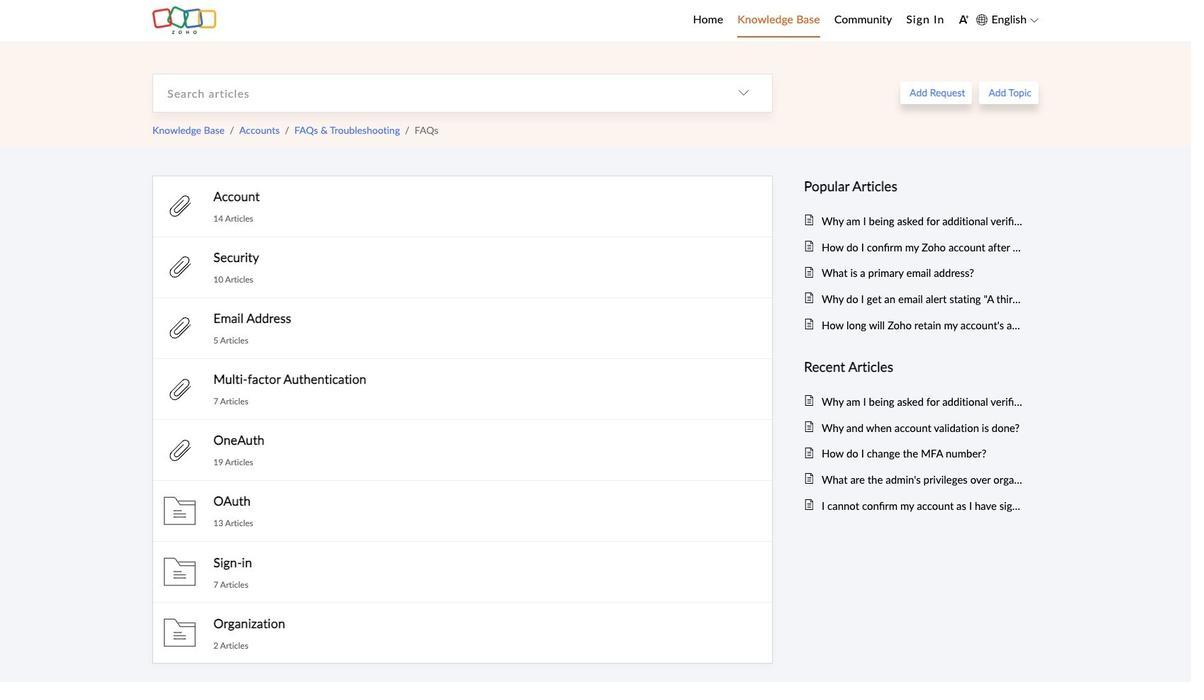 Task type: describe. For each thing, give the bounding box(es) containing it.
choose category image
[[738, 87, 749, 99]]

user preference element
[[959, 10, 969, 31]]

choose languages element
[[976, 11, 1039, 29]]

Search articles field
[[153, 74, 715, 112]]

2 heading from the top
[[804, 356, 1024, 378]]



Task type: locate. For each thing, give the bounding box(es) containing it.
heading
[[804, 176, 1024, 197], [804, 356, 1024, 378]]

choose category element
[[715, 74, 772, 112]]

0 vertical spatial heading
[[804, 176, 1024, 197]]

user preference image
[[959, 14, 969, 25]]

1 vertical spatial heading
[[804, 356, 1024, 378]]

1 heading from the top
[[804, 176, 1024, 197]]



